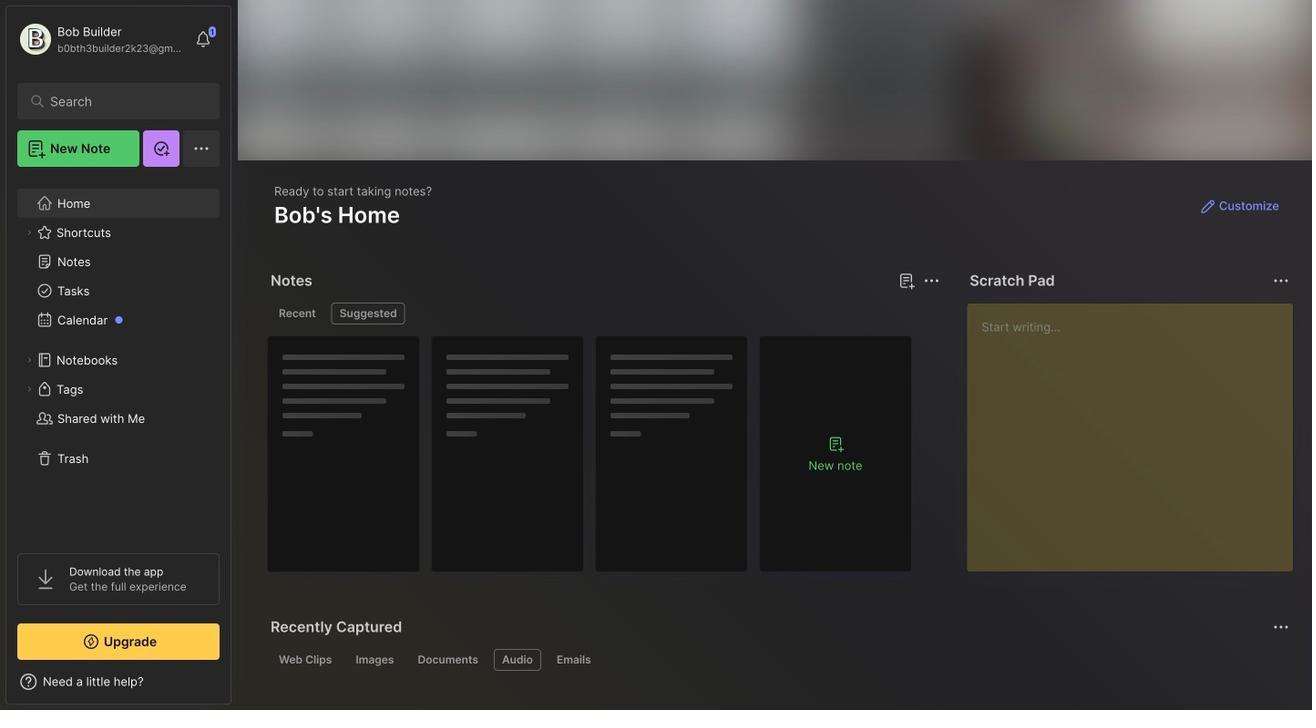 Task type: vqa. For each thing, say whether or not it's contained in the screenshot.
'tree'
yes



Task type: describe. For each thing, give the bounding box(es) containing it.
expand tags image
[[24, 384, 35, 395]]

more actions image for first more actions field from the left
[[921, 270, 943, 292]]

1 more actions field from the left
[[919, 268, 945, 294]]

2 tab list from the top
[[271, 649, 1287, 671]]

2 more actions field from the left
[[1269, 268, 1294, 294]]

more actions image for 2nd more actions field from the left
[[1271, 270, 1292, 292]]

none search field inside main element
[[50, 90, 196, 112]]



Task type: locate. For each thing, give the bounding box(es) containing it.
row group
[[267, 335, 923, 583]]

tab
[[271, 303, 324, 324], [332, 303, 405, 324], [271, 649, 340, 671], [348, 649, 402, 671], [410, 649, 487, 671], [494, 649, 541, 671], [549, 649, 600, 671]]

tab list
[[271, 303, 937, 324], [271, 649, 1287, 671]]

1 horizontal spatial more actions image
[[1271, 270, 1292, 292]]

Search text field
[[50, 93, 196, 110]]

tree inside main element
[[6, 178, 231, 537]]

0 horizontal spatial more actions field
[[919, 268, 945, 294]]

main element
[[0, 0, 237, 710]]

WHAT'S NEW field
[[6, 667, 231, 696]]

2 more actions image from the left
[[1271, 270, 1292, 292]]

1 horizontal spatial more actions field
[[1269, 268, 1294, 294]]

None search field
[[50, 90, 196, 112]]

Start writing… text field
[[982, 304, 1292, 557]]

click to collapse image
[[230, 676, 244, 698]]

0 horizontal spatial more actions image
[[921, 270, 943, 292]]

0 vertical spatial tab list
[[271, 303, 937, 324]]

more actions image
[[921, 270, 943, 292], [1271, 270, 1292, 292]]

1 more actions image from the left
[[921, 270, 943, 292]]

More actions field
[[919, 268, 945, 294], [1269, 268, 1294, 294]]

expand notebooks image
[[24, 355, 35, 366]]

Account field
[[17, 21, 186, 57]]

tree
[[6, 178, 231, 537]]

1 tab list from the top
[[271, 303, 937, 324]]

1 vertical spatial tab list
[[271, 649, 1287, 671]]



